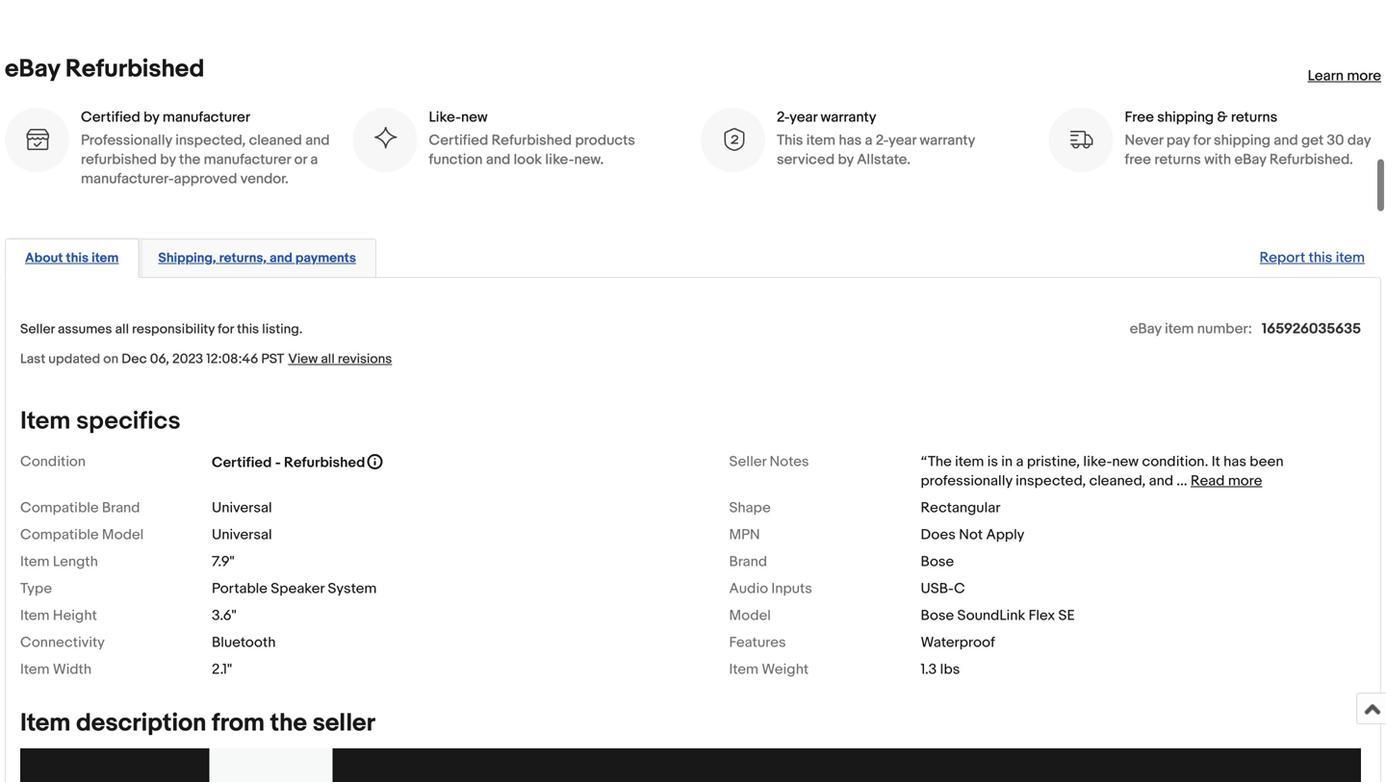 Task type: describe. For each thing, give the bounding box(es) containing it.
1 horizontal spatial 2-
[[876, 132, 889, 149]]

12:08:46
[[206, 351, 258, 368]]

does
[[921, 527, 956, 544]]

30
[[1328, 132, 1345, 149]]

with details__icon image for professionally inspected, cleaned and refurbished by the manufacturer or a manufacturer-approved vendor.
[[24, 127, 50, 153]]

view all revisions link
[[284, 351, 392, 368]]

shipping,
[[158, 250, 216, 267]]

dec
[[122, 351, 147, 368]]

universal for compatible brand
[[212, 500, 272, 517]]

audio inputs
[[729, 581, 813, 598]]

certified inside like-new certified refurbished products function and look like-new.
[[429, 132, 489, 149]]

from
[[212, 709, 265, 739]]

features
[[729, 635, 786, 652]]

free
[[1125, 109, 1155, 126]]

0 vertical spatial shipping
[[1158, 109, 1215, 126]]

with
[[1205, 151, 1232, 169]]

item specifics
[[20, 407, 181, 437]]

audio
[[729, 581, 769, 598]]

day
[[1348, 132, 1372, 149]]

with details__icon image for certified refurbished products function and look like-new.
[[372, 127, 398, 153]]

new.
[[574, 151, 604, 169]]

compatible for compatible brand
[[20, 500, 99, 517]]

2.1"
[[212, 662, 232, 679]]

a inside 2-year warranty this item has a 2-year warranty serviced by allstate.
[[865, 132, 873, 149]]

report this item link
[[1251, 240, 1375, 276]]

usb-c
[[921, 581, 966, 598]]

view
[[288, 351, 318, 368]]

returns,
[[219, 250, 267, 267]]

width
[[53, 662, 92, 679]]

1.3 lbs
[[921, 662, 961, 679]]

last updated on dec 06, 2023 12:08:46 pst view all revisions
[[20, 351, 392, 368]]

like- inside "the item is in a pristine, like-new condition. it has been professionally inspected, cleaned, and ...
[[1084, 454, 1113, 471]]

1 horizontal spatial returns
[[1232, 109, 1278, 126]]

compatible brand
[[20, 500, 140, 517]]

on
[[103, 351, 119, 368]]

more for learn more
[[1348, 67, 1382, 85]]

item for item length
[[20, 554, 50, 571]]

not
[[959, 527, 983, 544]]

0 horizontal spatial year
[[790, 109, 818, 126]]

notes
[[770, 454, 809, 471]]

with details__icon image for never pay for shipping and get 30 day free returns with ebay refurbished.
[[1068, 127, 1094, 153]]

1 horizontal spatial model
[[729, 608, 771, 625]]

flex
[[1029, 608, 1056, 625]]

item for item description from the seller
[[20, 709, 71, 739]]

se
[[1059, 608, 1075, 625]]

apply
[[987, 527, 1025, 544]]

new inside "the item is in a pristine, like-new condition. it has been professionally inspected, cleaned, and ...
[[1113, 454, 1139, 471]]

inspected, inside the certified by manufacturer professionally inspected, cleaned and refurbished by the manufacturer or a manufacturer-approved vendor.
[[175, 132, 246, 149]]

0 horizontal spatial warranty
[[821, 109, 877, 126]]

item length
[[20, 554, 98, 571]]

weight
[[762, 662, 809, 679]]

description
[[76, 709, 206, 739]]

seller
[[313, 709, 376, 739]]

and inside the certified by manufacturer professionally inspected, cleaned and refurbished by the manufacturer or a manufacturer-approved vendor.
[[305, 132, 330, 149]]

inputs
[[772, 581, 813, 598]]

rectangular
[[921, 500, 1001, 517]]

like- inside like-new certified refurbished products function and look like-new.
[[545, 151, 574, 169]]

report this item
[[1260, 250, 1366, 267]]

refurbished
[[81, 151, 157, 169]]

does not apply
[[921, 527, 1025, 544]]

been
[[1250, 454, 1284, 471]]

has inside "the item is in a pristine, like-new condition. it has been professionally inspected, cleaned, and ...
[[1224, 454, 1247, 471]]

connectivity
[[20, 635, 105, 652]]

cleaned
[[249, 132, 302, 149]]

...
[[1177, 473, 1188, 490]]

free
[[1125, 151, 1152, 169]]

allstate.
[[857, 151, 911, 169]]

mpn
[[729, 527, 760, 544]]

soundlink
[[958, 608, 1026, 625]]

waterproof
[[921, 635, 996, 652]]

number:
[[1198, 321, 1253, 338]]

1 vertical spatial manufacturer
[[204, 151, 291, 169]]

manufacturer-
[[81, 171, 174, 188]]

for inside free shipping & returns never pay for shipping and get 30 day free returns with ebay refurbished.
[[1194, 132, 1211, 149]]

0 horizontal spatial by
[[144, 109, 159, 126]]

with details__icon image for this item has a 2-year warranty serviced by allstate.
[[720, 127, 746, 153]]

never
[[1125, 132, 1164, 149]]

last
[[20, 351, 45, 368]]

item for item weight
[[729, 662, 759, 679]]

a inside "the item is in a pristine, like-new condition. it has been professionally inspected, cleaned, and ...
[[1016, 454, 1024, 471]]

universal for compatible model
[[212, 527, 272, 544]]

revisions
[[338, 351, 392, 368]]

learn
[[1308, 67, 1344, 85]]

pristine,
[[1027, 454, 1080, 471]]

0 vertical spatial manufacturer
[[163, 109, 250, 126]]

0 horizontal spatial 2-
[[777, 109, 790, 126]]

read more button
[[1191, 473, 1263, 490]]

pst
[[261, 351, 284, 368]]

and inside button
[[270, 250, 293, 267]]

length
[[53, 554, 98, 571]]

ebay item number: 165926035635
[[1130, 321, 1362, 338]]

seller for seller notes
[[729, 454, 767, 471]]

shipping, returns, and payments
[[158, 250, 356, 267]]

vendor.
[[241, 171, 289, 188]]

1 horizontal spatial by
[[160, 151, 176, 169]]

2 vertical spatial refurbished
[[284, 455, 365, 472]]

0 horizontal spatial brand
[[102, 500, 140, 517]]

and inside free shipping & returns never pay for shipping and get 30 day free returns with ebay refurbished.
[[1274, 132, 1299, 149]]

1 horizontal spatial this
[[237, 322, 259, 338]]

this
[[777, 132, 804, 149]]

lbs
[[941, 662, 961, 679]]

it
[[1212, 454, 1221, 471]]



Task type: vqa. For each thing, say whether or not it's contained in the screenshot.
Universal corresponding to Compatible Brand
yes



Task type: locate. For each thing, give the bounding box(es) containing it.
2 compatible from the top
[[20, 527, 99, 544]]

c
[[954, 581, 966, 598]]

certified by manufacturer professionally inspected, cleaned and refurbished by the manufacturer or a manufacturer-approved vendor.
[[81, 109, 330, 188]]

responsibility
[[132, 322, 215, 338]]

item for item specifics
[[20, 407, 71, 437]]

0 horizontal spatial inspected,
[[175, 132, 246, 149]]

a inside the certified by manufacturer professionally inspected, cleaned and refurbished by the manufacturer or a manufacturer-approved vendor.
[[310, 151, 318, 169]]

inspected, down pristine,
[[1016, 473, 1087, 490]]

0 vertical spatial new
[[461, 109, 488, 126]]

1 vertical spatial the
[[270, 709, 307, 739]]

1 horizontal spatial a
[[865, 132, 873, 149]]

0 vertical spatial returns
[[1232, 109, 1278, 126]]

item right report
[[1336, 250, 1366, 267]]

like-new certified refurbished products function and look like-new.
[[429, 109, 636, 169]]

more right learn
[[1348, 67, 1382, 85]]

bose down usb-
[[921, 608, 955, 625]]

ebay inside free shipping & returns never pay for shipping and get 30 day free returns with ebay refurbished.
[[1235, 151, 1267, 169]]

"the item is in a pristine, like-new condition. it has been professionally inspected, cleaned, and ...
[[921, 454, 1284, 490]]

compatible
[[20, 500, 99, 517], [20, 527, 99, 544]]

2 horizontal spatial this
[[1309, 250, 1333, 267]]

0 vertical spatial 2-
[[777, 109, 790, 126]]

2 horizontal spatial by
[[838, 151, 854, 169]]

learn more link
[[1308, 67, 1382, 85]]

0 vertical spatial refurbished
[[65, 54, 205, 84]]

item for item width
[[20, 662, 50, 679]]

2- up this
[[777, 109, 790, 126]]

usb-
[[921, 581, 954, 598]]

1 vertical spatial inspected,
[[1016, 473, 1087, 490]]

2-year warranty this item has a 2-year warranty serviced by allstate.
[[777, 109, 975, 169]]

read
[[1191, 473, 1225, 490]]

updated
[[48, 351, 100, 368]]

165926035635
[[1262, 321, 1362, 338]]

item inside about this item button
[[92, 250, 119, 267]]

the right from
[[270, 709, 307, 739]]

bose for bose soundlink flex se
[[921, 608, 955, 625]]

shipping down &
[[1214, 132, 1271, 149]]

more for read more
[[1229, 473, 1263, 490]]

1 vertical spatial warranty
[[920, 132, 975, 149]]

item height
[[20, 608, 97, 625]]

1 vertical spatial for
[[218, 322, 234, 338]]

payments
[[296, 250, 356, 267]]

and left get
[[1274, 132, 1299, 149]]

0 vertical spatial ebay
[[5, 54, 60, 84]]

1 bose from the top
[[921, 554, 955, 571]]

item down item width
[[20, 709, 71, 739]]

brand
[[102, 500, 140, 517], [729, 554, 768, 571]]

assumes
[[58, 322, 112, 338]]

has
[[839, 132, 862, 149], [1224, 454, 1247, 471]]

and left ...
[[1149, 473, 1174, 490]]

professionally
[[81, 132, 172, 149]]

year up this
[[790, 109, 818, 126]]

"the
[[921, 454, 952, 471]]

0 horizontal spatial the
[[179, 151, 201, 169]]

0 vertical spatial all
[[115, 322, 129, 338]]

model down audio
[[729, 608, 771, 625]]

a up the allstate.
[[865, 132, 873, 149]]

returns down the pay
[[1155, 151, 1202, 169]]

certified left -
[[212, 455, 272, 472]]

0 horizontal spatial seller
[[20, 322, 55, 338]]

3 with details__icon image from the left
[[720, 127, 746, 153]]

0 vertical spatial certified
[[81, 109, 140, 126]]

look
[[514, 151, 542, 169]]

the
[[179, 151, 201, 169], [270, 709, 307, 739]]

portable speaker system
[[212, 581, 377, 598]]

1 horizontal spatial brand
[[729, 554, 768, 571]]

with details__icon image left function
[[372, 127, 398, 153]]

refurbished inside like-new certified refurbished products function and look like-new.
[[492, 132, 572, 149]]

2 vertical spatial certified
[[212, 455, 272, 472]]

item inside "the item is in a pristine, like-new condition. it has been professionally inspected, cleaned, and ...
[[955, 454, 985, 471]]

compatible up item length
[[20, 527, 99, 544]]

1 horizontal spatial ebay
[[1130, 321, 1162, 338]]

shipping, returns, and payments button
[[158, 250, 356, 268]]

4 with details__icon image from the left
[[1068, 127, 1094, 153]]

0 horizontal spatial more
[[1229, 473, 1263, 490]]

1 vertical spatial seller
[[729, 454, 767, 471]]

this for report
[[1309, 250, 1333, 267]]

2 vertical spatial ebay
[[1130, 321, 1162, 338]]

compatible for compatible model
[[20, 527, 99, 544]]

item for item height
[[20, 608, 50, 625]]

inspected, inside "the item is in a pristine, like-new condition. it has been professionally inspected, cleaned, and ...
[[1016, 473, 1087, 490]]

with details__icon image
[[24, 127, 50, 153], [372, 127, 398, 153], [720, 127, 746, 153], [1068, 127, 1094, 153]]

returns right &
[[1232, 109, 1278, 126]]

get
[[1302, 132, 1324, 149]]

1 horizontal spatial for
[[1194, 132, 1211, 149]]

item up serviced
[[807, 132, 836, 149]]

1 horizontal spatial new
[[1113, 454, 1139, 471]]

seller assumes all responsibility for this listing.
[[20, 322, 303, 338]]

item down features
[[729, 662, 759, 679]]

ebay for item
[[1130, 321, 1162, 338]]

1 vertical spatial year
[[889, 132, 917, 149]]

1 vertical spatial ebay
[[1235, 151, 1267, 169]]

0 horizontal spatial refurbished
[[65, 54, 205, 84]]

3.6"
[[212, 608, 236, 625]]

model
[[102, 527, 144, 544], [729, 608, 771, 625]]

certified - refurbished
[[212, 455, 365, 472]]

1 vertical spatial has
[[1224, 454, 1247, 471]]

warranty
[[821, 109, 877, 126], [920, 132, 975, 149]]

and inside "the item is in a pristine, like-new condition. it has been professionally inspected, cleaned, and ...
[[1149, 473, 1174, 490]]

certified inside the certified by manufacturer professionally inspected, cleaned and refurbished by the manufacturer or a manufacturer-approved vendor.
[[81, 109, 140, 126]]

2- up the allstate.
[[876, 132, 889, 149]]

1 vertical spatial all
[[321, 351, 335, 368]]

0 vertical spatial more
[[1348, 67, 1382, 85]]

new up cleaned,
[[1113, 454, 1139, 471]]

this for about
[[66, 250, 89, 267]]

new inside like-new certified refurbished products function and look like-new.
[[461, 109, 488, 126]]

inspected, up approved in the left of the page
[[175, 132, 246, 149]]

1 vertical spatial like-
[[1084, 454, 1113, 471]]

0 horizontal spatial certified
[[81, 109, 140, 126]]

specifics
[[76, 407, 181, 437]]

0 vertical spatial seller
[[20, 322, 55, 338]]

certified for certified - refurbished
[[212, 455, 272, 472]]

2 horizontal spatial certified
[[429, 132, 489, 149]]

certified up function
[[429, 132, 489, 149]]

1 with details__icon image from the left
[[24, 127, 50, 153]]

by up approved in the left of the page
[[160, 151, 176, 169]]

bose for bose
[[921, 554, 955, 571]]

1 horizontal spatial inspected,
[[1016, 473, 1087, 490]]

0 vertical spatial for
[[1194, 132, 1211, 149]]

1 horizontal spatial more
[[1348, 67, 1382, 85]]

2 horizontal spatial ebay
[[1235, 151, 1267, 169]]

item
[[20, 407, 71, 437], [20, 554, 50, 571], [20, 608, 50, 625], [20, 662, 50, 679], [729, 662, 759, 679], [20, 709, 71, 739]]

this right about
[[66, 250, 89, 267]]

0 horizontal spatial this
[[66, 250, 89, 267]]

all
[[115, 322, 129, 338], [321, 351, 335, 368]]

-
[[275, 455, 281, 472]]

0 vertical spatial brand
[[102, 500, 140, 517]]

professionally
[[921, 473, 1013, 490]]

item right about
[[92, 250, 119, 267]]

manufacturer up approved in the left of the page
[[163, 109, 250, 126]]

or
[[294, 151, 307, 169]]

tab list containing about this item
[[5, 235, 1382, 278]]

has up the allstate.
[[839, 132, 862, 149]]

learn more
[[1308, 67, 1382, 85]]

2 vertical spatial a
[[1016, 454, 1024, 471]]

1.3
[[921, 662, 937, 679]]

the inside the certified by manufacturer professionally inspected, cleaned and refurbished by the manufacturer or a manufacturer-approved vendor.
[[179, 151, 201, 169]]

item down type
[[20, 608, 50, 625]]

seller for seller assumes all responsibility for this listing.
[[20, 322, 55, 338]]

1 vertical spatial certified
[[429, 132, 489, 149]]

1 vertical spatial universal
[[212, 527, 272, 544]]

universal
[[212, 500, 272, 517], [212, 527, 272, 544]]

system
[[328, 581, 377, 598]]

1 vertical spatial bose
[[921, 608, 955, 625]]

item up type
[[20, 554, 50, 571]]

brand up compatible model
[[102, 500, 140, 517]]

this right report
[[1309, 250, 1333, 267]]

1 horizontal spatial warranty
[[920, 132, 975, 149]]

about
[[25, 250, 63, 267]]

seller notes
[[729, 454, 809, 471]]

is
[[988, 454, 999, 471]]

compatible model
[[20, 527, 144, 544]]

type
[[20, 581, 52, 598]]

1 compatible from the top
[[20, 500, 99, 517]]

refurbished
[[65, 54, 205, 84], [492, 132, 572, 149], [284, 455, 365, 472]]

2 universal from the top
[[212, 527, 272, 544]]

1 horizontal spatial the
[[270, 709, 307, 739]]

like- up cleaned,
[[1084, 454, 1113, 471]]

seller
[[20, 322, 55, 338], [729, 454, 767, 471]]

like-
[[429, 109, 461, 126]]

shipping up the pay
[[1158, 109, 1215, 126]]

more down been on the bottom
[[1229, 473, 1263, 490]]

item inside report this item link
[[1336, 250, 1366, 267]]

0 vertical spatial universal
[[212, 500, 272, 517]]

1 horizontal spatial like-
[[1084, 454, 1113, 471]]

about this item button
[[25, 250, 119, 268]]

model down compatible brand
[[102, 527, 144, 544]]

for up 12:08:46
[[218, 322, 234, 338]]

0 vertical spatial has
[[839, 132, 862, 149]]

compatible up compatible model
[[20, 500, 99, 517]]

cleaned,
[[1090, 473, 1146, 490]]

1 vertical spatial model
[[729, 608, 771, 625]]

certified for certified by manufacturer professionally inspected, cleaned and refurbished by the manufacturer or a manufacturer-approved vendor.
[[81, 109, 140, 126]]

returns
[[1232, 109, 1278, 126], [1155, 151, 1202, 169]]

item inside 2-year warranty this item has a 2-year warranty serviced by allstate.
[[807, 132, 836, 149]]

0 vertical spatial year
[[790, 109, 818, 126]]

a right in at the bottom right
[[1016, 454, 1024, 471]]

2 horizontal spatial refurbished
[[492, 132, 572, 149]]

year
[[790, 109, 818, 126], [889, 132, 917, 149]]

0 horizontal spatial new
[[461, 109, 488, 126]]

with details__icon image left refurbished
[[24, 127, 50, 153]]

1 horizontal spatial seller
[[729, 454, 767, 471]]

a right or
[[310, 151, 318, 169]]

7.9"
[[212, 554, 235, 571]]

1 vertical spatial brand
[[729, 554, 768, 571]]

about this item
[[25, 250, 119, 267]]

item left width
[[20, 662, 50, 679]]

0 vertical spatial warranty
[[821, 109, 877, 126]]

by inside 2-year warranty this item has a 2-year warranty serviced by allstate.
[[838, 151, 854, 169]]

certified up professionally
[[81, 109, 140, 126]]

0 horizontal spatial all
[[115, 322, 129, 338]]

bose up usb-
[[921, 554, 955, 571]]

and inside like-new certified refurbished products function and look like-new.
[[486, 151, 511, 169]]

1 horizontal spatial has
[[1224, 454, 1247, 471]]

1 vertical spatial returns
[[1155, 151, 1202, 169]]

0 vertical spatial a
[[865, 132, 873, 149]]

0 vertical spatial inspected,
[[175, 132, 246, 149]]

and right 'returns,' on the top
[[270, 250, 293, 267]]

and
[[305, 132, 330, 149], [1274, 132, 1299, 149], [486, 151, 511, 169], [270, 250, 293, 267], [1149, 473, 1174, 490]]

1 vertical spatial shipping
[[1214, 132, 1271, 149]]

1 horizontal spatial all
[[321, 351, 335, 368]]

refurbished right -
[[284, 455, 365, 472]]

approved
[[174, 171, 237, 188]]

tab list
[[5, 235, 1382, 278]]

1 vertical spatial refurbished
[[492, 132, 572, 149]]

all up on
[[115, 322, 129, 338]]

ebay for refurbished
[[5, 54, 60, 84]]

with details__icon image left the free
[[1068, 127, 1094, 153]]

refurbished.
[[1270, 151, 1354, 169]]

2 horizontal spatial a
[[1016, 454, 1024, 471]]

refurbished up look
[[492, 132, 572, 149]]

speaker
[[271, 581, 325, 598]]

this up 12:08:46
[[237, 322, 259, 338]]

ebay refurbished
[[5, 54, 205, 84]]

manufacturer up vendor.
[[204, 151, 291, 169]]

item left number:
[[1165, 321, 1194, 338]]

all right view at the left of page
[[321, 351, 335, 368]]

item up condition
[[20, 407, 71, 437]]

0 horizontal spatial model
[[102, 527, 144, 544]]

1 vertical spatial a
[[310, 151, 318, 169]]

item up professionally
[[955, 454, 985, 471]]

0 vertical spatial bose
[[921, 554, 955, 571]]

in
[[1002, 454, 1013, 471]]

1 horizontal spatial certified
[[212, 455, 272, 472]]

1 horizontal spatial refurbished
[[284, 455, 365, 472]]

bose
[[921, 554, 955, 571], [921, 608, 955, 625]]

new up function
[[461, 109, 488, 126]]

0 vertical spatial like-
[[545, 151, 574, 169]]

shipping
[[1158, 109, 1215, 126], [1214, 132, 1271, 149]]

0 horizontal spatial has
[[839, 132, 862, 149]]

ebay
[[5, 54, 60, 84], [1235, 151, 1267, 169], [1130, 321, 1162, 338]]

1 vertical spatial 2-
[[876, 132, 889, 149]]

2023
[[172, 351, 203, 368]]

0 horizontal spatial for
[[218, 322, 234, 338]]

2 with details__icon image from the left
[[372, 127, 398, 153]]

brand up audio
[[729, 554, 768, 571]]

has right it
[[1224, 454, 1247, 471]]

seller left notes
[[729, 454, 767, 471]]

0 horizontal spatial returns
[[1155, 151, 1202, 169]]

1 vertical spatial compatible
[[20, 527, 99, 544]]

with details__icon image left this
[[720, 127, 746, 153]]

read more
[[1191, 473, 1263, 490]]

0 horizontal spatial like-
[[545, 151, 574, 169]]

like- right look
[[545, 151, 574, 169]]

1 vertical spatial new
[[1113, 454, 1139, 471]]

this inside button
[[66, 250, 89, 267]]

shape
[[729, 500, 771, 517]]

report
[[1260, 250, 1306, 267]]

and left look
[[486, 151, 511, 169]]

06,
[[150, 351, 169, 368]]

by left the allstate.
[[838, 151, 854, 169]]

1 vertical spatial more
[[1229, 473, 1263, 490]]

2 bose from the top
[[921, 608, 955, 625]]

serviced
[[777, 151, 835, 169]]

1 horizontal spatial year
[[889, 132, 917, 149]]

bluetooth
[[212, 635, 276, 652]]

year up the allstate.
[[889, 132, 917, 149]]

0 horizontal spatial a
[[310, 151, 318, 169]]

0 vertical spatial the
[[179, 151, 201, 169]]

seller up last
[[20, 322, 55, 338]]

0 vertical spatial model
[[102, 527, 144, 544]]

1 universal from the top
[[212, 500, 272, 517]]

item width
[[20, 662, 92, 679]]

refurbished up professionally
[[65, 54, 205, 84]]

inspected,
[[175, 132, 246, 149], [1016, 473, 1087, 490]]

by up professionally
[[144, 109, 159, 126]]

and up or
[[305, 132, 330, 149]]

for right the pay
[[1194, 132, 1211, 149]]

item weight
[[729, 662, 809, 679]]

the up approved in the left of the page
[[179, 151, 201, 169]]

0 horizontal spatial ebay
[[5, 54, 60, 84]]

has inside 2-year warranty this item has a 2-year warranty serviced by allstate.
[[839, 132, 862, 149]]

products
[[575, 132, 636, 149]]

0 vertical spatial compatible
[[20, 500, 99, 517]]



